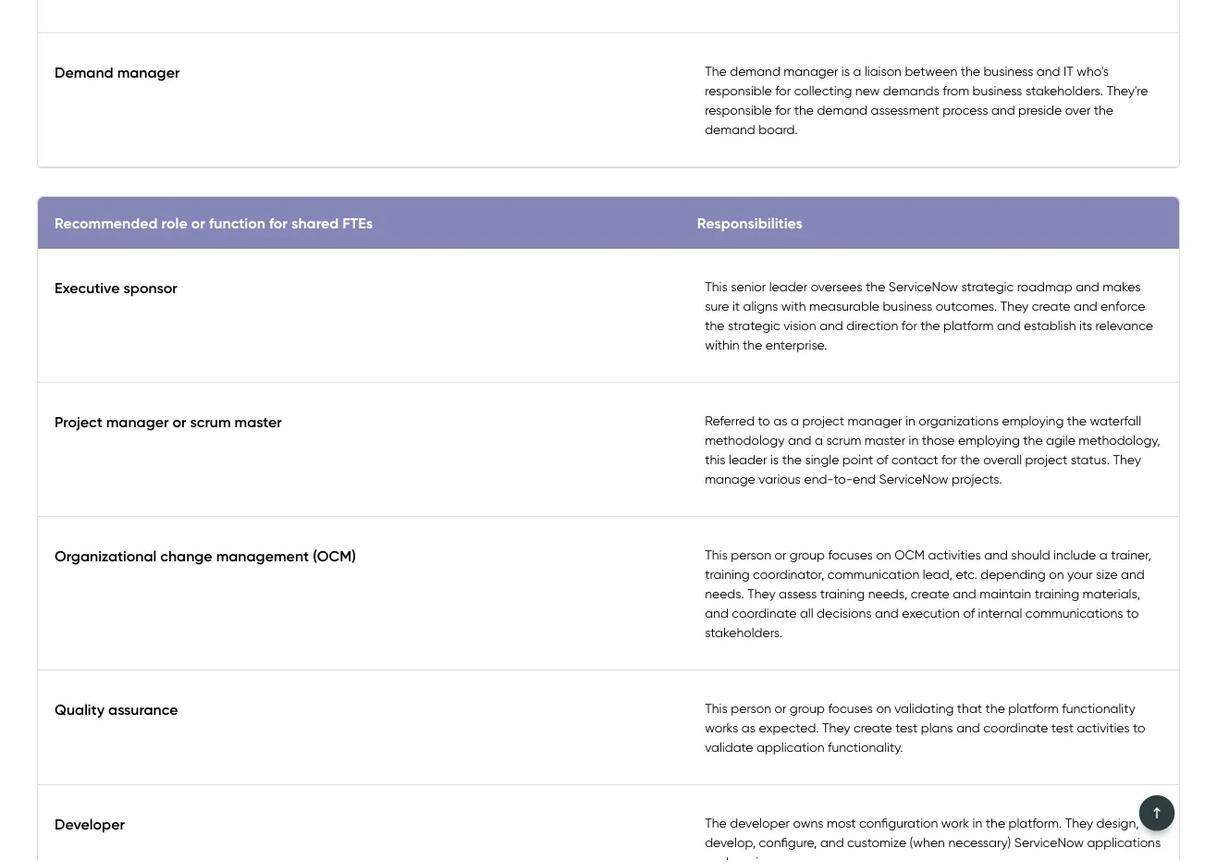 Task type: locate. For each thing, give the bounding box(es) containing it.
training up decisions in the bottom of the page
[[821, 586, 865, 601]]

1 get from the left
[[37, 77, 63, 95]]

configuration
[[860, 815, 939, 831]]

the inside the developer owns most configuration work in the platform. they design, develop, configure, and customize (when necessary) servicenow applications and services.
[[986, 815, 1006, 831]]

this inside this senior leader oversees the servicenow strategic roadmap and makes sure it aligns with measurable business outcomes. they create and enforce the strategic vision and direction for the platform and establish its relevance within the enterprise.
[[705, 278, 728, 294]]

role
[[162, 214, 188, 232]]

get left started
[[37, 77, 63, 95]]

employing up overall
[[959, 432, 1020, 448]]

the right within
[[743, 337, 763, 352]]

on
[[877, 547, 892, 563], [1050, 566, 1065, 582], [877, 700, 892, 716]]

in for project manager or scrum master
[[906, 413, 916, 428]]

all
[[800, 605, 814, 621]]

plans
[[921, 720, 954, 736]]

0 vertical spatial this
[[705, 278, 728, 294]]

and down measurable
[[820, 317, 844, 333]]

2 vertical spatial in
[[973, 815, 983, 831]]

2 vertical spatial business
[[883, 298, 933, 314]]

works
[[705, 720, 739, 736]]

for inside this senior leader oversees the servicenow strategic roadmap and makes sure it aligns with measurable business outcomes. they create and enforce the strategic vision and direction for the platform and establish its relevance within the enterprise.
[[902, 317, 918, 333]]

the up find
[[1068, 413, 1087, 428]]

platform up end
[[871, 436, 928, 454]]

create inside this person or group focuses on validating that the platform functionality works as expected. they create test plans and coordinate test activities to validate application functionality.
[[854, 720, 893, 736]]

2 vertical spatial demand
[[705, 121, 756, 137]]

the down outcomes.
[[921, 317, 941, 333]]

as right works
[[742, 720, 756, 736]]

on up communication
[[877, 547, 892, 563]]

2 group from the top
[[790, 700, 825, 716]]

1 vertical spatial strategic
[[728, 317, 781, 333]]

activities down functionality
[[1077, 720, 1130, 736]]

stakeholders. down it
[[1026, 82, 1104, 98]]

demand
[[730, 63, 781, 79], [817, 102, 868, 117], [705, 121, 756, 137]]

create up execution
[[911, 586, 950, 601]]

this up sure
[[705, 278, 728, 294]]

create up establish
[[1032, 298, 1071, 314]]

a up size
[[1100, 547, 1108, 563]]

0 vertical spatial strategic
[[962, 278, 1014, 294]]

and up team
[[997, 317, 1021, 333]]

all up process
[[941, 77, 957, 95]]

the for demand manager
[[705, 63, 727, 79]]

1 vertical spatial this
[[705, 547, 728, 563]]

1 this from the top
[[705, 278, 728, 294]]

reserved.
[[1114, 828, 1160, 841]]

all inside all servicenow sites link
[[941, 77, 957, 95]]

this for quality assurance
[[705, 700, 728, 716]]

manager up point
[[848, 413, 903, 428]]

they left the design,
[[1066, 815, 1094, 831]]

this for organizational change management (ocm)
[[705, 547, 728, 563]]

all left 'rights'
[[1069, 828, 1081, 841]]

leader inside referred to as a project manager in organizations employing the waterfall methodology and a scrum master in those employing the agile methodology, this leader is the single point of contact for the overall project status. they manage various end-to-end servicenow projects.
[[729, 451, 768, 467]]

a up 'various'
[[791, 413, 800, 428]]

1 vertical spatial is
[[771, 451, 779, 467]]

of right point
[[877, 451, 889, 467]]

platform inside your servicenow® platform team establishes, maintains, and
[[944, 347, 1002, 365]]

cookie
[[709, 828, 745, 841]]

out
[[1087, 436, 1110, 454]]

test down functionality
[[1052, 720, 1074, 736]]

strategic down aligns
[[728, 317, 781, 333]]

the inside the developer owns most configuration work in the platform. they design, develop, configure, and customize (when necessary) servicenow applications and services.
[[705, 815, 727, 831]]

0 horizontal spatial coordinate
[[732, 605, 797, 621]]

the right use
[[845, 436, 868, 454]]

is up collecting
[[842, 63, 850, 79]]

needs.
[[705, 586, 745, 601]]

0 vertical spatial coordinate
[[732, 605, 797, 621]]

0 vertical spatial create
[[1032, 298, 1071, 314]]

leader down methodology on the right bottom of the page
[[729, 451, 768, 467]]

they up functionality.
[[823, 720, 851, 736]]

leader
[[770, 278, 808, 294], [729, 451, 768, 467]]

leading practices
[[163, 77, 284, 95]]

create up functionality.
[[854, 720, 893, 736]]

person up coordinator, on the bottom right of page
[[731, 547, 772, 563]]

training up the communications
[[1035, 586, 1080, 601]]

enterprise.
[[766, 337, 828, 352]]

training
[[705, 566, 750, 582], [821, 586, 865, 601], [1035, 586, 1080, 601]]

project
[[803, 413, 845, 428], [1026, 451, 1068, 467]]

1 horizontal spatial coordinate
[[984, 720, 1049, 736]]

0 vertical spatial person
[[731, 547, 772, 563]]

this for executive sponsor
[[705, 278, 728, 294]]

many
[[1145, 436, 1183, 454]]

validate
[[705, 739, 754, 755]]

manager
[[117, 63, 180, 81], [784, 63, 839, 79], [106, 413, 169, 431], [848, 413, 903, 428]]

0 horizontal spatial activities
[[929, 547, 982, 563]]

get left support
[[811, 77, 837, 95]]

1 vertical spatial group
[[790, 700, 825, 716]]

1 vertical spatial stakeholders.
[[705, 625, 783, 640]]

activities up etc.
[[929, 547, 982, 563]]

2 vertical spatial on
[[877, 700, 892, 716]]

this inside this person or group focuses on validating that the platform functionality works as expected. they create test plans and coordinate test activities to validate application functionality.
[[705, 700, 728, 716]]

on for organizational change management (ocm)
[[877, 547, 892, 563]]

2 person from the top
[[731, 700, 772, 716]]

started
[[66, 77, 117, 95]]

1 horizontal spatial as
[[774, 413, 788, 428]]

strategic up outcomes.
[[962, 278, 1014, 294]]

get
[[37, 77, 63, 95], [811, 77, 837, 95]]

group inside this person or group focuses on validating that the platform functionality works as expected. they create test plans and coordinate test activities to validate application functionality.
[[790, 700, 825, 716]]

group up expected. at the bottom right of the page
[[790, 700, 825, 716]]

0 horizontal spatial as
[[742, 720, 756, 736]]

focuses inside this person or group focuses on validating that the platform functionality works as expected. they create test plans and coordinate test activities to validate application functionality.
[[829, 700, 873, 716]]

1 vertical spatial platform
[[871, 436, 928, 454]]

most
[[827, 815, 857, 831]]

contact
[[892, 451, 939, 467]]

and right the maintains,
[[1200, 347, 1218, 365]]

or for this person or group focuses on ocm activities and should include a trainer, training coordinator, communication lead, etc. depending on your size and needs. they assess training needs, create and maintain training materials, and coordinate all decisions and execution of internal communications to stakeholders.
[[775, 547, 787, 563]]

1 vertical spatial business
[[973, 82, 1023, 98]]

0 horizontal spatial with
[[103, 662, 134, 680]]

1 vertical spatial all
[[1069, 828, 1081, 841]]

0 vertical spatial platform
[[1069, 203, 1218, 258]]

0 horizontal spatial get
[[37, 77, 63, 95]]

0 vertical spatial platform
[[944, 317, 994, 333]]

focuses up functionality.
[[829, 700, 873, 716]]

2 focuses from the top
[[829, 700, 873, 716]]

2 vertical spatial create
[[854, 720, 893, 736]]

on left your
[[1050, 566, 1065, 582]]

this person or group focuses on validating that the platform functionality works as expected. they create test plans and coordinate test activities to validate application functionality.
[[705, 700, 1146, 755]]

person inside this person or group focuses on validating that the platform functionality works as expected. they create test plans and coordinate test activities to validate application functionality.
[[731, 700, 772, 716]]

2 vertical spatial this
[[705, 700, 728, 716]]

responsibilities
[[698, 214, 803, 232]]

servicenow inside servicenow platform
[[817, 203, 1058, 258]]

0 horizontal spatial platform
[[871, 436, 928, 454]]

0 vertical spatial on
[[877, 547, 892, 563]]

0 vertical spatial leader
[[770, 278, 808, 294]]

and down that
[[957, 720, 981, 736]]

the up projects.
[[961, 451, 981, 467]]

coordinate right plans
[[984, 720, 1049, 736]]

person up works
[[731, 700, 772, 716]]

expected.
[[759, 720, 819, 736]]

twitter image
[[122, 705, 143, 727]]

activities inside this person or group focuses on ocm activities and should include a trainer, training coordinator, communication lead, etc. depending on your size and needs. they assess training needs, create and maintain training materials, and coordinate all decisions and execution of internal communications to stakeholders.
[[929, 547, 982, 563]]

methodology,
[[1079, 432, 1161, 448]]

1 horizontal spatial platform
[[1069, 203, 1218, 258]]

platform inside servicenow platform
[[1069, 203, 1218, 258]]

this up works
[[705, 700, 728, 716]]

to down materials,
[[1127, 605, 1139, 621]]

(ocm)
[[313, 547, 356, 565]]

to inside use the platform team estimator to find out how many peop
[[1040, 436, 1054, 454]]

and left it
[[1037, 63, 1061, 79]]

of inside referred to as a project manager in organizations employing the waterfall methodology and a scrum master in those employing the agile methodology, this leader is the single point of contact for the overall project status. they manage various end-to-end servicenow projects.
[[877, 451, 889, 467]]

group up coordinator, on the bottom right of page
[[790, 547, 825, 563]]

0 horizontal spatial of
[[877, 451, 889, 467]]

demand down services link
[[705, 121, 756, 137]]

in inside the developer owns most configuration work in the platform. they design, develop, configure, and customize (when necessary) servicenow applications and services.
[[973, 815, 983, 831]]

1 horizontal spatial stakeholders.
[[1026, 82, 1104, 98]]

responsible down the services
[[705, 102, 772, 117]]

scrum
[[190, 413, 231, 431], [827, 432, 862, 448]]

the down collecting
[[795, 102, 814, 117]]

or
[[191, 214, 205, 232], [173, 413, 187, 431], [775, 547, 787, 563], [775, 700, 787, 716]]

2 horizontal spatial create
[[1032, 298, 1071, 314]]

servicenow platform
[[817, 203, 1218, 315]]

manage
[[705, 471, 756, 487]]

developer
[[55, 815, 125, 833]]

those
[[922, 432, 955, 448]]

demand down get support
[[817, 102, 868, 117]]

0 horizontal spatial test
[[896, 720, 918, 736]]

1 person from the top
[[731, 547, 772, 563]]

scrum inside referred to as a project manager in organizations employing the waterfall methodology and a scrum master in those employing the agile methodology, this leader is the single point of contact for the overall project status. they manage various end-to-end servicenow projects.
[[827, 432, 862, 448]]

they inside this person or group focuses on ocm activities and should include a trainer, training coordinator, communication lead, etc. depending on your size and needs. they assess training needs, create and maintain training materials, and coordinate all decisions and execution of internal communications to stakeholders.
[[748, 586, 776, 601]]

with left us
[[103, 662, 134, 680]]

this senior leader oversees the servicenow strategic roadmap and makes sure it aligns with measurable business outcomes. they create and enforce the strategic vision and direction for the platform and establish its relevance within the enterprise.
[[705, 278, 1154, 352]]

services.
[[732, 854, 782, 861]]

1 vertical spatial coordinate
[[984, 720, 1049, 736]]

0 horizontal spatial master
[[235, 413, 282, 431]]

demand
[[55, 63, 114, 81]]

they down 'methodology,'
[[1114, 451, 1142, 467]]

business up process
[[973, 82, 1023, 98]]

the up measurable
[[866, 278, 886, 294]]

1 vertical spatial create
[[911, 586, 950, 601]]

0 horizontal spatial all
[[941, 77, 957, 95]]

coordinate down assess
[[732, 605, 797, 621]]

necessary)
[[949, 835, 1012, 850]]

they down coordinator, on the bottom right of page
[[748, 586, 776, 601]]

of left the internal
[[964, 605, 975, 621]]

process
[[943, 102, 989, 117]]

0 vertical spatial of
[[877, 451, 889, 467]]

as
[[774, 413, 788, 428], [742, 720, 756, 736]]

leading
[[163, 77, 218, 95]]

a up new
[[854, 63, 862, 79]]

leader up aligns
[[770, 278, 808, 294]]

as up methodology on the right bottom of the page
[[774, 413, 788, 428]]

collecting
[[795, 82, 853, 98]]

0 vertical spatial in
[[906, 413, 916, 428]]

1 horizontal spatial create
[[911, 586, 950, 601]]

platform down outcomes.
[[944, 317, 994, 333]]

1 vertical spatial responsible
[[705, 102, 772, 117]]

demands
[[884, 82, 940, 98]]

establish
[[1024, 317, 1077, 333]]

0 horizontal spatial strategic
[[728, 317, 781, 333]]

project up use
[[803, 413, 845, 428]]

business up preside
[[984, 63, 1034, 79]]

get for get started
[[37, 77, 63, 95]]

they down roadmap
[[1001, 298, 1029, 314]]

applications
[[1088, 835, 1162, 850]]

responsible
[[705, 82, 772, 98], [705, 102, 772, 117]]

roadmap
[[1018, 278, 1073, 294]]

it
[[733, 298, 740, 314]]

1 horizontal spatial training
[[821, 586, 865, 601]]

0 vertical spatial business
[[984, 63, 1034, 79]]

1 vertical spatial with
[[103, 662, 134, 680]]

2 the from the top
[[705, 815, 727, 831]]

on left validating
[[877, 700, 892, 716]]

all servicenow sites
[[941, 77, 1076, 95]]

assess
[[779, 586, 817, 601]]

0 vertical spatial with
[[782, 298, 806, 314]]

terms and conditions
[[37, 828, 145, 841]]

demand up board.
[[730, 63, 781, 79]]

0 horizontal spatial create
[[854, 720, 893, 736]]

and left use
[[788, 432, 812, 448]]

agile
[[1047, 432, 1076, 448]]

this
[[705, 278, 728, 294], [705, 547, 728, 563], [705, 700, 728, 716]]

project down agile
[[1026, 451, 1068, 467]]

on inside this person or group focuses on validating that the platform functionality works as expected. they create test plans and coordinate test activities to validate application functionality.
[[877, 700, 892, 716]]

person inside this person or group focuses on ocm activities and should include a trainer, training coordinator, communication lead, etc. depending on your size and needs. they assess training needs, create and maintain training materials, and coordinate all decisions and execution of internal communications to stakeholders.
[[731, 547, 772, 563]]

to inside referred to as a project manager in organizations employing the waterfall methodology and a scrum master in those employing the agile methodology, this leader is the single point of contact for the overall project status. they manage various end-to-end servicenow projects.
[[758, 413, 771, 428]]

0 vertical spatial scrum
[[190, 413, 231, 431]]

find
[[1058, 436, 1083, 454]]

1 vertical spatial of
[[964, 605, 975, 621]]

preside
[[1019, 102, 1062, 117]]

2 test from the left
[[1052, 720, 1074, 736]]

point
[[843, 451, 874, 467]]

0 horizontal spatial stakeholders.
[[705, 625, 783, 640]]

platform right that
[[1009, 700, 1059, 716]]

1 group from the top
[[790, 547, 825, 563]]

servicenow inside referred to as a project manager in organizations employing the waterfall methodology and a scrum master in those employing the agile methodology, this leader is the single point of contact for the overall project status. they manage various end-to-end servicenow projects.
[[880, 471, 949, 487]]

liaison
[[865, 63, 902, 79]]

this inside this person or group focuses on ocm activities and should include a trainer, training coordinator, communication lead, etc. depending on your size and needs. they assess training needs, create and maintain training materials, and coordinate all decisions and execution of internal communications to stakeholders.
[[705, 547, 728, 563]]

1 horizontal spatial of
[[964, 605, 975, 621]]

1 horizontal spatial is
[[842, 63, 850, 79]]

to left find
[[1040, 436, 1054, 454]]

or inside this person or group focuses on validating that the platform functionality works as expected. they create test plans and coordinate test activities to validate application functionality.
[[775, 700, 787, 716]]

platform inside this person or group focuses on validating that the platform functionality works as expected. they create test plans and coordinate test activities to validate application functionality.
[[1009, 700, 1059, 716]]

1 vertical spatial focuses
[[829, 700, 873, 716]]

customize
[[848, 835, 907, 850]]

relevance
[[1096, 317, 1154, 333]]

stakeholders. down needs.
[[705, 625, 783, 640]]

0 vertical spatial group
[[790, 547, 825, 563]]

get support
[[811, 77, 896, 95]]

1 vertical spatial master
[[865, 432, 906, 448]]

1 vertical spatial scrum
[[827, 432, 862, 448]]

linkedin image
[[45, 705, 66, 727]]

coordinate inside this person or group focuses on validating that the platform functionality works as expected. they create test plans and coordinate test activities to validate application functionality.
[[984, 720, 1049, 736]]

and left makes
[[1076, 278, 1100, 294]]

the inside the demand manager is a liaison between the business and it who's responsible for collecting new demands from business stakeholders. they're responsible for the demand assessment process and preside over the demand board.
[[705, 63, 727, 79]]

2 this from the top
[[705, 547, 728, 563]]

1 horizontal spatial master
[[865, 432, 906, 448]]

0 vertical spatial all
[[941, 77, 957, 95]]

servicenow inside the developer owns most configuration work in the platform. they design, develop, configure, and customize (when necessary) servicenow applications and services.
[[1015, 835, 1084, 850]]

employing up agile
[[1003, 413, 1064, 428]]

1 vertical spatial activities
[[1077, 720, 1130, 736]]

to down functionality
[[1134, 720, 1146, 736]]

or inside this person or group focuses on ocm activities and should include a trainer, training coordinator, communication lead, etc. depending on your size and needs. they assess training needs, create and maintain training materials, and coordinate all decisions and execution of internal communications to stakeholders.
[[775, 547, 787, 563]]

employing
[[1003, 413, 1064, 428], [959, 432, 1020, 448]]

your servicenow® platform team establishes, maintains, and
[[817, 347, 1218, 409]]

focuses up communication
[[829, 547, 873, 563]]

0 vertical spatial activities
[[929, 547, 982, 563]]

all
[[941, 77, 957, 95], [1069, 828, 1081, 841]]

0 vertical spatial responsible
[[705, 82, 772, 98]]

1 vertical spatial the
[[705, 815, 727, 831]]

1 the from the top
[[705, 63, 727, 79]]

referred
[[705, 413, 755, 428]]

group inside this person or group focuses on ocm activities and should include a trainer, training coordinator, communication lead, etc. depending on your size and needs. they assess training needs, create and maintain training materials, and coordinate all decisions and execution of internal communications to stakeholders.
[[790, 547, 825, 563]]

0 vertical spatial the
[[705, 63, 727, 79]]

0 vertical spatial is
[[842, 63, 850, 79]]

0 vertical spatial master
[[235, 413, 282, 431]]

1 horizontal spatial activities
[[1077, 720, 1130, 736]]

function
[[209, 214, 265, 232]]

is up 'various'
[[771, 451, 779, 467]]

is inside referred to as a project manager in organizations employing the waterfall methodology and a scrum master in those employing the agile methodology, this leader is the single point of contact for the overall project status. they manage various end-to-end servicenow projects.
[[771, 451, 779, 467]]

projects.
[[952, 471, 1003, 487]]

1 vertical spatial leader
[[729, 451, 768, 467]]

test down validating
[[896, 720, 918, 736]]

platform up makes
[[1069, 203, 1218, 258]]

change
[[160, 547, 213, 565]]

2 vertical spatial platform
[[1009, 700, 1059, 716]]

of
[[877, 451, 889, 467], [964, 605, 975, 621]]

0 horizontal spatial leader
[[729, 451, 768, 467]]

0 horizontal spatial scrum
[[190, 413, 231, 431]]

assessment
[[871, 102, 940, 117]]

the up from
[[961, 63, 981, 79]]

focuses inside this person or group focuses on ocm activities and should include a trainer, training coordinator, communication lead, etc. depending on your size and needs. they assess training needs, create and maintain training materials, and coordinate all decisions and execution of internal communications to stakeholders.
[[829, 547, 873, 563]]

0 vertical spatial project
[[803, 413, 845, 428]]

1 vertical spatial project
[[1026, 451, 1068, 467]]

and inside referred to as a project manager in organizations employing the waterfall methodology and a scrum master in those employing the agile methodology, this leader is the single point of contact for the overall project status. they manage various end-to-end servicenow projects.
[[788, 432, 812, 448]]

1 vertical spatial as
[[742, 720, 756, 736]]

2 responsible from the top
[[705, 102, 772, 117]]

1 focuses from the top
[[829, 547, 873, 563]]

3 this from the top
[[705, 700, 728, 716]]

training up needs.
[[705, 566, 750, 582]]

platform left team
[[944, 347, 1002, 365]]

to up methodology on the right bottom of the page
[[758, 413, 771, 428]]

with up vision
[[782, 298, 806, 314]]

the up necessary)
[[986, 815, 1006, 831]]

person for organizational change management (ocm)
[[731, 547, 772, 563]]

preferences
[[748, 828, 807, 841]]

2 get from the left
[[811, 77, 837, 95]]

1 horizontal spatial leader
[[770, 278, 808, 294]]

1 vertical spatial person
[[731, 700, 772, 716]]

get for get support
[[811, 77, 837, 95]]

0 horizontal spatial is
[[771, 451, 779, 467]]

0 vertical spatial as
[[774, 413, 788, 428]]

they
[[1001, 298, 1029, 314], [1114, 451, 1142, 467], [748, 586, 776, 601], [823, 720, 851, 736], [1066, 815, 1094, 831]]

master inside referred to as a project manager in organizations employing the waterfall methodology and a scrum master in those employing the agile methodology, this leader is the single point of contact for the overall project status. they manage various end-to-end servicenow projects.
[[865, 432, 906, 448]]

direction
[[847, 317, 899, 333]]

1 horizontal spatial get
[[811, 77, 837, 95]]

the inside this person or group focuses on validating that the platform functionality works as expected. they create test plans and coordinate test activities to validate application functionality.
[[986, 700, 1006, 716]]

1 horizontal spatial with
[[782, 298, 806, 314]]

1 horizontal spatial test
[[1052, 720, 1074, 736]]

0 vertical spatial demand
[[730, 63, 781, 79]]

ocm
[[895, 547, 925, 563]]

business up direction at top
[[883, 298, 933, 314]]

leading practices link
[[163, 68, 284, 105]]

0 vertical spatial focuses
[[829, 547, 873, 563]]

activities inside this person or group focuses on validating that the platform functionality works as expected. they create test plans and coordinate test activities to validate application functionality.
[[1077, 720, 1130, 736]]

the inside use the platform team estimator to find out how many peop
[[845, 436, 868, 454]]

the demand manager is a liaison between the business and it who's responsible for collecting new demands from business stakeholders. they're responsible for the demand assessment process and preside over the demand board.
[[705, 63, 1149, 137]]

size
[[1097, 566, 1118, 582]]

end-
[[805, 471, 834, 487]]

0 vertical spatial stakeholders.
[[1026, 82, 1104, 98]]

1 horizontal spatial scrum
[[827, 432, 862, 448]]

1 vertical spatial in
[[909, 432, 919, 448]]

internal
[[979, 605, 1023, 621]]

1 vertical spatial platform
[[944, 347, 1002, 365]]



Task type: describe. For each thing, give the bounding box(es) containing it.
maintains,
[[1127, 347, 1196, 365]]

enforce
[[1101, 298, 1146, 314]]

1 horizontal spatial project
[[1026, 451, 1068, 467]]

vision
[[784, 317, 817, 333]]

to inside this person or group focuses on ocm activities and should include a trainer, training coordinator, communication lead, etc. depending on your size and needs. they assess training needs, create and maintain training materials, and coordinate all decisions and execution of internal communications to stakeholders.
[[1127, 605, 1139, 621]]

end
[[853, 471, 876, 487]]

your
[[1068, 566, 1093, 582]]

servicenow.
[[1005, 828, 1067, 841]]

team
[[1006, 347, 1041, 365]]

project manager or scrum master
[[55, 413, 282, 431]]

should
[[1012, 547, 1051, 563]]

all servicenow sites link
[[941, 68, 1076, 105]]

and up depending
[[985, 547, 1008, 563]]

to inside this person or group focuses on validating that the platform functionality works as expected. they create test plans and coordinate test activities to validate application functionality.
[[1134, 720, 1146, 736]]

coordinate inside this person or group focuses on ocm activities and should include a trainer, training coordinator, communication lead, etc. depending on your size and needs. they assess training needs, create and maintain training materials, and coordinate all decisions and execution of internal communications to stakeholders.
[[732, 605, 797, 621]]

in for developer
[[973, 815, 983, 831]]

this person or group focuses on ocm activities and should include a trainer, training coordinator, communication lead, etc. depending on your size and needs. they assess training needs, create and maintain training materials, and coordinate all decisions and execution of internal communications to stakeholders.
[[705, 547, 1152, 640]]

measurable
[[810, 298, 880, 314]]

services link
[[710, 68, 766, 105]]

outcomes.
[[936, 298, 998, 314]]

ftes
[[343, 214, 373, 232]]

as inside this person or group focuses on validating that the platform functionality works as expected. they create test plans and coordinate test activities to validate application functionality.
[[742, 720, 756, 736]]

they inside this person or group focuses on validating that the platform functionality works as expected. they create test plans and coordinate test activities to validate application functionality.
[[823, 720, 851, 736]]

0 vertical spatial employing
[[1003, 413, 1064, 428]]

on for quality assurance
[[877, 700, 892, 716]]

referred to as a project manager in organizations employing the waterfall methodology and a scrum master in those employing the agile methodology, this leader is the single point of contact for the overall project status. they manage various end-to-end servicenow projects.
[[705, 413, 1161, 487]]

sponsor
[[123, 278, 177, 296]]

assurance
[[108, 700, 178, 718]]

group for organizational change management (ocm)
[[790, 547, 825, 563]]

coordinator,
[[753, 566, 825, 582]]

the up 'various'
[[783, 451, 802, 467]]

sitemap
[[854, 828, 897, 841]]

the left agile
[[1024, 432, 1043, 448]]

and down needs,
[[875, 605, 899, 621]]

stakeholders. inside this person or group focuses on ocm activities and should include a trainer, training coordinator, communication lead, etc. depending on your size and needs. they assess training needs, create and maintain training materials, and coordinate all decisions and execution of internal communications to stakeholders.
[[705, 625, 783, 640]]

work
[[942, 815, 970, 831]]

they inside the developer owns most configuration work in the platform. they design, develop, configure, and customize (when necessary) servicenow applications and services.
[[1066, 815, 1094, 831]]

terms
[[37, 828, 66, 841]]

person for quality assurance
[[731, 700, 772, 716]]

quality assurance
[[55, 700, 178, 718]]

©
[[967, 828, 976, 841]]

the for developer
[[705, 815, 727, 831]]

2022
[[978, 828, 1003, 841]]

recommended role or function for shared ftes
[[55, 214, 373, 232]]

connect
[[37, 662, 99, 680]]

a up single
[[815, 432, 823, 448]]

1 horizontal spatial all
[[1069, 828, 1081, 841]]

manager inside the demand manager is a liaison between the business and it who's responsible for collecting new demands from business stakeholders. they're responsible for the demand assessment process and preside over the demand board.
[[784, 63, 839, 79]]

1 responsible from the top
[[705, 82, 772, 98]]

us
[[138, 662, 155, 680]]

develop,
[[705, 835, 756, 850]]

new
[[856, 82, 880, 98]]

servicenow®
[[849, 347, 941, 365]]

they inside this senior leader oversees the servicenow strategic roadmap and makes sure it aligns with measurable business outcomes. they create and enforce the strategic vision and direction for the platform and establish its relevance within the enterprise.
[[1001, 298, 1029, 314]]

cookie preferences link
[[709, 828, 807, 841]]

materials,
[[1083, 586, 1141, 601]]

business inside this senior leader oversees the servicenow strategic roadmap and makes sure it aligns with measurable business outcomes. they create and enforce the strategic vision and direction for the platform and establish its relevance within the enterprise.
[[883, 298, 933, 314]]

1 vertical spatial employing
[[959, 432, 1020, 448]]

manager inside referred to as a project manager in organizations employing the waterfall methodology and a scrum master in those employing the agile methodology, this leader is the single point of contact for the overall project status. they manage various end-to-end servicenow projects.
[[848, 413, 903, 428]]

and inside your servicenow® platform team establishes, maintains, and
[[1200, 347, 1218, 365]]

platform inside use the platform team estimator to find out how many peop
[[871, 436, 928, 454]]

executive
[[55, 278, 120, 296]]

communications
[[1026, 605, 1124, 621]]

its
[[1080, 317, 1093, 333]]

platform inside this senior leader oversees the servicenow strategic roadmap and makes sure it aligns with measurable business outcomes. they create and enforce the strategic vision and direction for the platform and establish its relevance within the enterprise.
[[944, 317, 994, 333]]

and down develop,
[[705, 854, 729, 861]]

senior
[[731, 278, 766, 294]]

0 horizontal spatial training
[[705, 566, 750, 582]]

and inside this person or group focuses on validating that the platform functionality works as expected. they create test plans and coordinate test activities to validate application functionality.
[[957, 720, 981, 736]]

and right terms
[[69, 828, 90, 841]]

or for project manager or scrum master
[[173, 413, 187, 431]]

1 horizontal spatial strategic
[[962, 278, 1014, 294]]

terms and conditions link
[[37, 828, 145, 841]]

owns
[[793, 815, 824, 831]]

within
[[705, 337, 740, 352]]

(when
[[910, 835, 946, 850]]

design,
[[1097, 815, 1140, 831]]

and up its
[[1074, 298, 1098, 314]]

a inside this person or group focuses on ocm activities and should include a trainer, training coordinator, communication lead, etc. depending on your size and needs. they assess training needs, create and maintain training materials, and coordinate all decisions and execution of internal communications to stakeholders.
[[1100, 547, 1108, 563]]

services
[[710, 77, 766, 95]]

manager right started
[[117, 63, 180, 81]]

developer
[[730, 815, 790, 831]]

from
[[943, 82, 970, 98]]

validating
[[895, 700, 954, 716]]

create inside this senior leader oversees the servicenow strategic roadmap and makes sure it aligns with measurable business outcomes. they create and enforce the strategic vision and direction for the platform and establish its relevance within the enterprise.
[[1032, 298, 1071, 314]]

your
[[817, 347, 846, 365]]

a inside the demand manager is a liaison between the business and it who's responsible for collecting new demands from business stakeholders. they're responsible for the demand assessment process and preside over the demand board.
[[854, 63, 862, 79]]

to-
[[834, 471, 853, 487]]

rights
[[1084, 828, 1112, 841]]

or for recommended role or function for shared ftes
[[191, 214, 205, 232]]

create inside this person or group focuses on ocm activities and should include a trainer, training coordinator, communication lead, etc. depending on your size and needs. they assess training needs, create and maintain training materials, and coordinate all decisions and execution of internal communications to stakeholders.
[[911, 586, 950, 601]]

the down sure
[[705, 317, 725, 333]]

support
[[841, 77, 896, 95]]

0 horizontal spatial project
[[803, 413, 845, 428]]

of inside this person or group focuses on ocm activities and should include a trainer, training coordinator, communication lead, etc. depending on your size and needs. they assess training needs, create and maintain training materials, and coordinate all decisions and execution of internal communications to stakeholders.
[[964, 605, 975, 621]]

group for quality assurance
[[790, 700, 825, 716]]

and down etc.
[[953, 586, 977, 601]]

© 2022 servicenow. all rights reserved.
[[967, 828, 1160, 841]]

stakeholders. inside the demand manager is a liaison between the business and it who's responsible for collecting new demands from business stakeholders. they're responsible for the demand assessment process and preside over the demand board.
[[1026, 82, 1104, 98]]

1 test from the left
[[896, 720, 918, 736]]

the right the over
[[1094, 102, 1114, 117]]

management
[[216, 547, 309, 565]]

sites
[[1044, 77, 1076, 95]]

depending
[[981, 566, 1046, 582]]

shared
[[292, 214, 339, 232]]

functionality
[[1062, 700, 1136, 716]]

and down all servicenow sites
[[992, 102, 1016, 117]]

decisions
[[817, 605, 872, 621]]

cookie preferences
[[709, 828, 807, 841]]

that
[[958, 700, 983, 716]]

and down trainer,
[[1122, 566, 1145, 582]]

various
[[759, 471, 801, 487]]

trainer,
[[1111, 547, 1152, 563]]

leader inside this senior leader oversees the servicenow strategic roadmap and makes sure it aligns with measurable business outcomes. they create and enforce the strategic vision and direction for the platform and establish its relevance within the enterprise.
[[770, 278, 808, 294]]

project
[[55, 413, 102, 431]]

with inside this senior leader oversees the servicenow strategic roadmap and makes sure it aligns with measurable business outcomes. they create and enforce the strategic vision and direction for the platform and establish its relevance within the enterprise.
[[782, 298, 806, 314]]

methodology
[[705, 432, 785, 448]]

functionality.
[[828, 739, 904, 755]]

include
[[1054, 547, 1097, 563]]

quality
[[55, 700, 105, 718]]

overall
[[984, 451, 1023, 467]]

focuses for organizational change management (ocm)
[[829, 547, 873, 563]]

manager right project
[[106, 413, 169, 431]]

they inside referred to as a project manager in organizations employing the waterfall methodology and a scrum master in those employing the agile methodology, this leader is the single point of contact for the overall project status. they manage various end-to-end servicenow projects.
[[1114, 451, 1142, 467]]

is inside the demand manager is a liaison between the business and it who's responsible for collecting new demands from business stakeholders. they're responsible for the demand assessment process and preside over the demand board.
[[842, 63, 850, 79]]

servicenow inside this senior leader oversees the servicenow strategic roadmap and makes sure it aligns with measurable business outcomes. they create and enforce the strategic vision and direction for the platform and establish its relevance within the enterprise.
[[889, 278, 959, 294]]

estimator
[[973, 436, 1036, 454]]

and down needs.
[[705, 605, 729, 621]]

application
[[757, 739, 825, 755]]

or for this person or group focuses on validating that the platform functionality works as expected. they create test plans and coordinate test activities to validate application functionality.
[[775, 700, 787, 716]]

maintain
[[980, 586, 1032, 601]]

and down 'most' on the right bottom
[[821, 835, 844, 850]]

practices
[[222, 77, 284, 95]]

as inside referred to as a project manager in organizations employing the waterfall methodology and a scrum master in those employing the agile methodology, this leader is the single point of contact for the overall project status. they manage various end-to-end servicenow projects.
[[774, 413, 788, 428]]

organizational change management (ocm)
[[55, 547, 356, 565]]

focuses for quality assurance
[[829, 700, 873, 716]]

for inside referred to as a project manager in organizations employing the waterfall methodology and a scrum master in those employing the agile methodology, this leader is the single point of contact for the overall project status. they manage various end-to-end servicenow projects.
[[942, 451, 958, 467]]

1 vertical spatial demand
[[817, 102, 868, 117]]

1 vertical spatial on
[[1050, 566, 1065, 582]]

board.
[[759, 121, 798, 137]]

who's
[[1077, 63, 1110, 79]]

oversees
[[811, 278, 863, 294]]

servicenow image
[[37, 787, 141, 803]]

2 horizontal spatial training
[[1035, 586, 1080, 601]]



Task type: vqa. For each thing, say whether or not it's contained in the screenshot.


